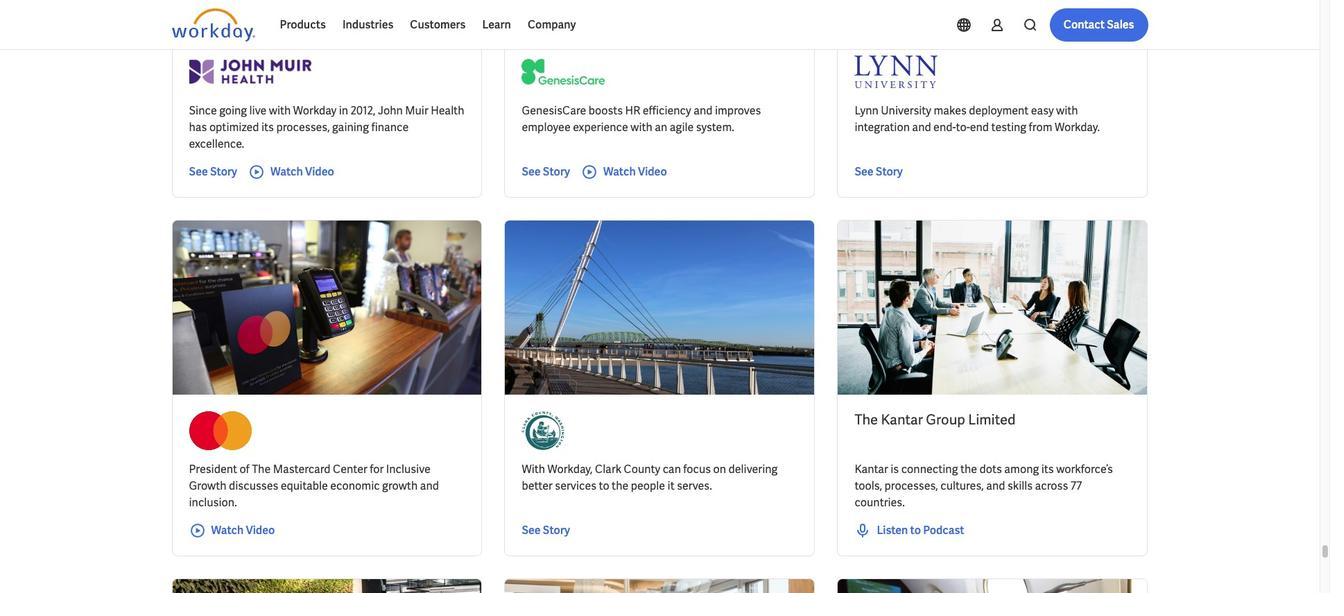 Task type: vqa. For each thing, say whether or not it's contained in the screenshot.
drives
no



Task type: locate. For each thing, give the bounding box(es) containing it.
connecting
[[902, 462, 958, 476]]

improves
[[715, 103, 761, 118]]

1 horizontal spatial the
[[855, 410, 878, 428]]

video down the an
[[638, 164, 667, 179]]

1 horizontal spatial processes,
[[885, 478, 938, 493]]

0 vertical spatial processes,
[[276, 120, 330, 134]]

and up "system."
[[694, 103, 713, 118]]

1 vertical spatial its
[[1042, 462, 1054, 476]]

2 horizontal spatial video
[[638, 164, 667, 179]]

countries.
[[855, 495, 905, 510]]

1 horizontal spatial the
[[961, 462, 978, 476]]

with right live
[[269, 103, 291, 118]]

0 horizontal spatial with
[[269, 103, 291, 118]]

watch down experience on the top of the page
[[604, 164, 636, 179]]

topic button
[[172, 8, 234, 35]]

2 horizontal spatial with
[[1057, 103, 1079, 118]]

1 horizontal spatial watch
[[271, 164, 303, 179]]

processes, inside since going live with workday in 2012, john muir health has optimized its processes, gaining finance excellence.
[[276, 120, 330, 134]]

0 horizontal spatial to
[[599, 478, 610, 493]]

1 horizontal spatial its
[[1042, 462, 1054, 476]]

1 horizontal spatial to
[[911, 523, 921, 537]]

has
[[189, 120, 207, 134]]

watch
[[271, 164, 303, 179], [604, 164, 636, 179], [211, 523, 244, 537]]

and down inclusive
[[420, 478, 439, 493]]

watch video link down since going live with workday in 2012, john muir health has optimized its processes, gaining finance excellence.
[[248, 163, 334, 180]]

the up tools,
[[855, 410, 878, 428]]

optimized
[[209, 120, 259, 134]]

1 vertical spatial the
[[612, 478, 629, 493]]

see story link down excellence.
[[189, 163, 237, 180]]

health
[[431, 103, 464, 118]]

2012,
[[351, 103, 376, 118]]

video down discusses
[[246, 523, 275, 537]]

see
[[189, 164, 208, 179], [522, 164, 541, 179], [855, 164, 874, 179], [522, 523, 541, 537]]

1 vertical spatial processes,
[[885, 478, 938, 493]]

to
[[599, 478, 610, 493], [911, 523, 921, 537]]

genesiscare boosts hr efficiency and improves employee experience with an agile system.
[[522, 103, 761, 135]]

industries
[[343, 17, 394, 32]]

since
[[189, 103, 217, 118]]

and inside genesiscare boosts hr efficiency and improves employee experience with an agile system.
[[694, 103, 713, 118]]

gaining
[[332, 120, 369, 134]]

watch down inclusion.
[[211, 523, 244, 537]]

the
[[961, 462, 978, 476], [612, 478, 629, 493]]

company
[[528, 17, 576, 32]]

mastercard international incorporated image
[[189, 411, 252, 450]]

video
[[305, 164, 334, 179], [638, 164, 667, 179], [246, 523, 275, 537]]

kantar inside kantar is connecting the dots among its workforce's tools, processes, cultures, and skills across 77 countries.
[[855, 462, 889, 476]]

its down live
[[262, 120, 274, 134]]

its inside kantar is connecting the dots among its workforce's tools, processes, cultures, and skills across 77 countries.
[[1042, 462, 1054, 476]]

cultures,
[[941, 478, 984, 493]]

kantar
[[881, 410, 923, 428], [855, 462, 889, 476]]

to right listen
[[911, 523, 921, 537]]

2 horizontal spatial watch
[[604, 164, 636, 179]]

see story
[[189, 164, 237, 179], [522, 164, 570, 179], [855, 164, 903, 179], [522, 523, 570, 537]]

processes, down is
[[885, 478, 938, 493]]

see story down better
[[522, 523, 570, 537]]

limited
[[969, 410, 1016, 428]]

the down clark
[[612, 478, 629, 493]]

contact
[[1064, 17, 1105, 32]]

see down integration
[[855, 164, 874, 179]]

and down university
[[913, 120, 931, 135]]

equitable
[[281, 478, 328, 493]]

end
[[970, 120, 989, 135]]

to-
[[956, 120, 970, 135]]

skills
[[1008, 478, 1033, 493]]

1 vertical spatial the
[[252, 462, 271, 476]]

agile
[[670, 120, 694, 135]]

0 vertical spatial its
[[262, 120, 274, 134]]

kantar left group
[[881, 410, 923, 428]]

finance
[[371, 120, 409, 134]]

story down excellence.
[[210, 164, 237, 179]]

video for with
[[305, 164, 334, 179]]

story down better
[[543, 523, 570, 537]]

1 vertical spatial kantar
[[855, 462, 889, 476]]

0 horizontal spatial processes,
[[276, 120, 330, 134]]

story down employee
[[543, 164, 570, 179]]

for
[[370, 462, 384, 476]]

industries button
[[334, 8, 402, 42]]

outcome
[[385, 15, 426, 28]]

1 horizontal spatial with
[[631, 120, 653, 135]]

see story down integration
[[855, 164, 903, 179]]

contact sales link
[[1050, 8, 1148, 42]]

0 horizontal spatial the
[[612, 478, 629, 493]]

its inside since going live with workday in 2012, john muir health has optimized its processes, gaining finance excellence.
[[262, 120, 274, 134]]

boosts
[[589, 103, 623, 118]]

john muir health image
[[189, 52, 311, 91]]

0 vertical spatial the
[[855, 410, 878, 428]]

kantar up tools,
[[855, 462, 889, 476]]

with inside since going live with workday in 2012, john muir health has optimized its processes, gaining finance excellence.
[[269, 103, 291, 118]]

customers
[[410, 17, 466, 32]]

watch down since going live with workday in 2012, john muir health has optimized its processes, gaining finance excellence.
[[271, 164, 303, 179]]

0 horizontal spatial the
[[252, 462, 271, 476]]

in
[[339, 103, 348, 118]]

listen
[[877, 523, 908, 537]]

see story link
[[189, 163, 237, 180], [522, 163, 570, 180], [855, 163, 903, 180], [522, 522, 570, 539]]

more button
[[465, 8, 527, 35]]

is
[[891, 462, 899, 476]]

see story link down integration
[[855, 163, 903, 180]]

go to the homepage image
[[172, 8, 255, 42]]

watch video down since going live with workday in 2012, john muir health has optimized its processes, gaining finance excellence.
[[271, 164, 334, 179]]

with
[[269, 103, 291, 118], [1057, 103, 1079, 118], [631, 120, 653, 135]]

0 vertical spatial the
[[961, 462, 978, 476]]

customers button
[[402, 8, 474, 42]]

77
[[1071, 478, 1082, 493]]

president of the mastercard center for inclusive growth discusses equitable economic growth and inclusion.
[[189, 462, 439, 510]]

watch video
[[271, 164, 334, 179], [604, 164, 667, 179], [211, 523, 275, 537]]

watch for hr
[[604, 164, 636, 179]]

watch video for with
[[271, 164, 334, 179]]

efficiency
[[643, 103, 692, 118]]

to down clark
[[599, 478, 610, 493]]

clark county (wa) image
[[522, 411, 565, 450]]

business outcome
[[343, 15, 426, 28]]

its up across
[[1042, 462, 1054, 476]]

its
[[262, 120, 274, 134], [1042, 462, 1054, 476]]

with down the hr
[[631, 120, 653, 135]]

with inside genesiscare boosts hr efficiency and improves employee experience with an agile system.
[[631, 120, 653, 135]]

watch video link down experience on the top of the page
[[581, 163, 667, 180]]

inclusion.
[[189, 495, 237, 510]]

1 horizontal spatial video
[[305, 164, 334, 179]]

dots
[[980, 462, 1002, 476]]

video down since going live with workday in 2012, john muir health has optimized its processes, gaining finance excellence.
[[305, 164, 334, 179]]

with up workday.
[[1057, 103, 1079, 118]]

processes, inside kantar is connecting the dots among its workforce's tools, processes, cultures, and skills across 77 countries.
[[885, 478, 938, 493]]

the up the cultures,
[[961, 462, 978, 476]]

learn
[[482, 17, 511, 32]]

processes, down workday
[[276, 120, 330, 134]]

it
[[668, 478, 675, 493]]

see down better
[[522, 523, 541, 537]]

0 horizontal spatial its
[[262, 120, 274, 134]]

end-
[[934, 120, 956, 135]]

all
[[568, 15, 579, 28]]

watch video down the an
[[604, 164, 667, 179]]

sales
[[1107, 17, 1135, 32]]

watch video link for with
[[248, 163, 334, 180]]

and down dots
[[987, 478, 1006, 493]]

and inside 'lynn university makes deployment easy with integration and end-to-end testing from workday.'
[[913, 120, 931, 135]]

lynn university image
[[855, 53, 938, 92]]

0 vertical spatial to
[[599, 478, 610, 493]]

story
[[210, 164, 237, 179], [543, 164, 570, 179], [876, 164, 903, 179], [543, 523, 570, 537]]

the right of
[[252, 462, 271, 476]]

with inside 'lynn university makes deployment easy with integration and end-to-end testing from workday.'
[[1057, 103, 1079, 118]]



Task type: describe. For each thing, give the bounding box(es) containing it.
the kantar group limited
[[855, 410, 1016, 428]]

0 vertical spatial kantar
[[881, 410, 923, 428]]

clark
[[595, 462, 622, 476]]

kantar is connecting the dots among its workforce's tools, processes, cultures, and skills across 77 countries.
[[855, 462, 1113, 510]]

discusses
[[229, 478, 278, 493]]

see story down employee
[[522, 164, 570, 179]]

industry
[[256, 15, 293, 28]]

of
[[240, 462, 250, 476]]

employee
[[522, 120, 571, 135]]

lynn
[[855, 103, 879, 118]]

university
[[881, 103, 932, 118]]

see story link down better
[[522, 522, 570, 539]]

with
[[522, 462, 545, 476]]

watch video for efficiency
[[604, 164, 667, 179]]

topic
[[183, 15, 206, 28]]

contact sales
[[1064, 17, 1135, 32]]

workforce's
[[1057, 462, 1113, 476]]

0 horizontal spatial video
[[246, 523, 275, 537]]

video for efficiency
[[638, 164, 667, 179]]

delivering
[[729, 462, 778, 476]]

more
[[476, 15, 499, 28]]

0 horizontal spatial watch
[[211, 523, 244, 537]]

hr
[[625, 103, 641, 118]]

watch for live
[[271, 164, 303, 179]]

an
[[655, 120, 668, 135]]

clear all button
[[538, 8, 583, 35]]

clear
[[542, 15, 566, 28]]

from
[[1029, 120, 1053, 135]]

industry button
[[245, 8, 321, 35]]

and inside president of the mastercard center for inclusive growth discusses equitable economic growth and inclusion.
[[420, 478, 439, 493]]

the inside president of the mastercard center for inclusive growth discusses equitable economic growth and inclusion.
[[252, 462, 271, 476]]

see story link down employee
[[522, 163, 570, 180]]

business
[[343, 15, 383, 28]]

mastercard
[[273, 462, 331, 476]]

excellence.
[[189, 136, 244, 151]]

genesiscare
[[522, 103, 586, 118]]

to inside the with workday, clark county can focus on delivering better services to the people it serves.
[[599, 478, 610, 493]]

growth
[[189, 478, 227, 493]]

center
[[333, 462, 368, 476]]

system.
[[696, 120, 735, 135]]

county
[[624, 462, 661, 476]]

story down integration
[[876, 164, 903, 179]]

president
[[189, 462, 237, 476]]

workday,
[[548, 462, 593, 476]]

tools,
[[855, 478, 883, 493]]

with workday, clark county can focus on delivering better services to the people it serves.
[[522, 462, 778, 493]]

across
[[1035, 478, 1069, 493]]

1 vertical spatial to
[[911, 523, 921, 537]]

experience
[[573, 120, 628, 135]]

Search Customer Stories text field
[[951, 9, 1121, 33]]

focus
[[684, 462, 711, 476]]

makes
[[934, 103, 967, 118]]

products button
[[272, 8, 334, 42]]

learn button
[[474, 8, 520, 42]]

products
[[280, 17, 326, 32]]

the inside kantar is connecting the dots among its workforce's tools, processes, cultures, and skills across 77 countries.
[[961, 462, 978, 476]]

among
[[1005, 462, 1039, 476]]

clear all
[[542, 15, 579, 28]]

growth
[[382, 478, 418, 493]]

see down excellence.
[[189, 164, 208, 179]]

on
[[714, 462, 726, 476]]

the inside the with workday, clark county can focus on delivering better services to the people it serves.
[[612, 478, 629, 493]]

listen to podcast link
[[855, 522, 965, 539]]

and inside kantar is connecting the dots among its workforce's tools, processes, cultures, and skills across 77 countries.
[[987, 478, 1006, 493]]

better
[[522, 478, 553, 493]]

genesis specialist care pty ltd image
[[522, 53, 605, 92]]

economic
[[330, 478, 380, 493]]

can
[[663, 462, 681, 476]]

people
[[631, 478, 665, 493]]

testing
[[992, 120, 1027, 135]]

workday.
[[1055, 120, 1100, 135]]

muir
[[405, 103, 429, 118]]

integration
[[855, 120, 910, 135]]

company button
[[520, 8, 584, 42]]

easy
[[1031, 103, 1054, 118]]

see down employee
[[522, 164, 541, 179]]

deployment
[[969, 103, 1029, 118]]

watch video link down inclusion.
[[189, 522, 275, 539]]

serves.
[[677, 478, 712, 493]]

watch video link for efficiency
[[581, 163, 667, 180]]

since going live with workday in 2012, john muir health has optimized its processes, gaining finance excellence.
[[189, 103, 464, 151]]

business outcome button
[[332, 8, 454, 35]]

podcast
[[923, 523, 965, 537]]

inclusive
[[386, 462, 431, 476]]

listen to podcast
[[877, 523, 965, 537]]

watch video down inclusion.
[[211, 523, 275, 537]]

group
[[926, 410, 966, 428]]

john
[[378, 103, 403, 118]]

services
[[555, 478, 597, 493]]

going
[[219, 103, 247, 118]]

see story down excellence.
[[189, 164, 237, 179]]



